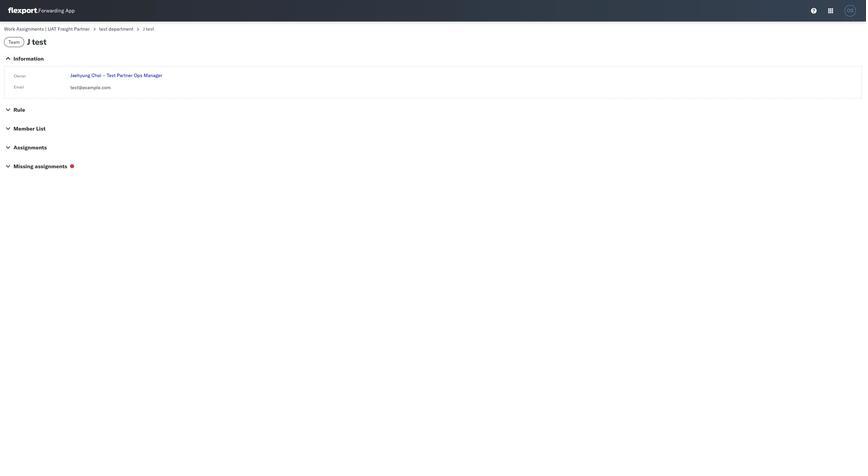 Task type: locate. For each thing, give the bounding box(es) containing it.
forwarding app
[[38, 8, 75, 14]]

assignments down member list
[[13, 144, 47, 151]]

|
[[45, 26, 47, 32]]

assignments
[[35, 163, 67, 170]]

forwarding app link
[[8, 7, 75, 14]]

assignments left the "|"
[[16, 26, 44, 32]]

missing
[[13, 163, 33, 170]]

test department link
[[99, 26, 134, 32]]

jaehyung choi - test partner ops manager link
[[70, 72, 162, 79]]

jaehyung choi - test partner ops manager
[[70, 72, 162, 79]]

j right team
[[27, 37, 30, 47]]

0 vertical spatial assignments
[[16, 26, 44, 32]]

app
[[65, 8, 75, 14]]

partner left ops on the left top of the page
[[117, 72, 133, 79]]

1 vertical spatial assignments
[[13, 144, 47, 151]]

partner
[[74, 26, 90, 32], [117, 72, 133, 79]]

partner right freight
[[74, 26, 90, 32]]

test left department
[[99, 26, 107, 32]]

test
[[99, 26, 107, 32], [146, 26, 154, 32], [32, 37, 46, 47]]

j test right department
[[143, 26, 154, 32]]

os button
[[843, 3, 859, 19]]

work assignments | uat freight partner
[[4, 26, 90, 32]]

test@example.com
[[70, 85, 111, 91]]

j test down the "|"
[[27, 37, 46, 47]]

ops
[[134, 72, 143, 79]]

assignments
[[16, 26, 44, 32], [13, 144, 47, 151]]

test down the "|"
[[32, 37, 46, 47]]

member
[[13, 125, 35, 132]]

test right department
[[146, 26, 154, 32]]

j right department
[[143, 26, 145, 32]]

0 horizontal spatial j test
[[27, 37, 46, 47]]

1 horizontal spatial j
[[143, 26, 145, 32]]

1 vertical spatial partner
[[117, 72, 133, 79]]

j test
[[143, 26, 154, 32], [27, 37, 46, 47]]

owner
[[14, 73, 26, 79]]

0 vertical spatial j
[[143, 26, 145, 32]]

1 vertical spatial j
[[27, 37, 30, 47]]

0 vertical spatial j test
[[143, 26, 154, 32]]

0 horizontal spatial j
[[27, 37, 30, 47]]

j
[[143, 26, 145, 32], [27, 37, 30, 47]]

0 vertical spatial partner
[[74, 26, 90, 32]]



Task type: vqa. For each thing, say whether or not it's contained in the screenshot.
'40ft'
no



Task type: describe. For each thing, give the bounding box(es) containing it.
freight
[[58, 26, 73, 32]]

team
[[8, 39, 20, 45]]

work assignments | uat freight partner link
[[4, 26, 90, 32]]

2 horizontal spatial test
[[146, 26, 154, 32]]

flexport. image
[[8, 7, 38, 14]]

manager
[[144, 72, 162, 79]]

1 horizontal spatial j test
[[143, 26, 154, 32]]

member list
[[13, 125, 46, 132]]

0 horizontal spatial partner
[[74, 26, 90, 32]]

-
[[103, 72, 106, 79]]

jaehyung
[[70, 72, 90, 79]]

test department
[[99, 26, 134, 32]]

email
[[14, 85, 24, 90]]

missing assignments
[[13, 163, 67, 170]]

forwarding
[[38, 8, 64, 14]]

work
[[4, 26, 15, 32]]

uat
[[48, 26, 57, 32]]

os
[[848, 8, 854, 13]]

1 vertical spatial j test
[[27, 37, 46, 47]]

rule
[[13, 107, 25, 113]]

1 horizontal spatial test
[[99, 26, 107, 32]]

choi
[[91, 72, 101, 79]]

test
[[107, 72, 116, 79]]

1 horizontal spatial partner
[[117, 72, 133, 79]]

information
[[13, 55, 44, 62]]

department
[[109, 26, 134, 32]]

list
[[36, 125, 46, 132]]

0 horizontal spatial test
[[32, 37, 46, 47]]



